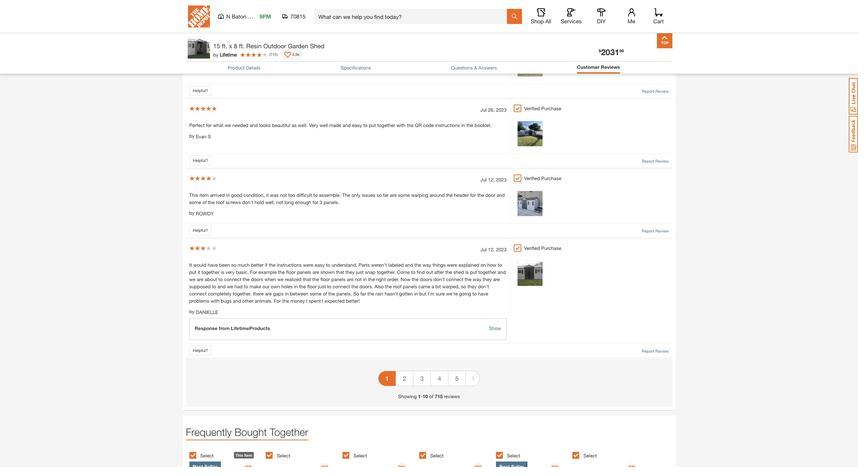 Task type: vqa. For each thing, say whether or not it's contained in the screenshot.
5
yes



Task type: describe. For each thing, give the bounding box(es) containing it.
0 vertical spatial way
[[423, 262, 431, 268]]

4 display image from the left
[[628, 466, 635, 467]]

jul for the
[[480, 107, 487, 113]]

so inside the this item arrived in good condition,  it was not too difficult to assemble.  the only issues so far are some warping around the header for the door and some of the roof screws don't hold well, not long enough for 3 panels.
[[377, 192, 382, 198]]

customer review from
[[517, 0, 566, 6]]

26,
[[488, 107, 495, 113]]

are down understand.
[[347, 277, 353, 282]]

response from lifetimeproducts
[[195, 326, 270, 331]]

1 vertical spatial 715
[[435, 394, 443, 399]]

item
[[199, 192, 209, 198]]

to right about
[[218, 277, 223, 282]]

only
[[352, 192, 360, 198]]

2 vertical spatial of
[[429, 394, 433, 399]]

days
[[214, 53, 225, 58]]

made
[[329, 122, 341, 128]]

love
[[288, 53, 298, 58]]

by for by evan s
[[189, 133, 194, 139]]

showing 1 - 10 of 715 reviews
[[398, 394, 460, 399]]

gotten
[[399, 291, 413, 297]]

evan
[[196, 134, 206, 139]]

expected
[[325, 298, 345, 304]]

good
[[231, 192, 242, 198]]

3 link
[[413, 371, 431, 386]]

the down explained
[[465, 277, 471, 282]]

spent
[[309, 298, 321, 304]]

0 vertical spatial from
[[555, 0, 565, 6]]

outdoor
[[320, 53, 337, 58]]

5 link
[[448, 371, 466, 386]]

1 horizontal spatial with
[[397, 122, 405, 128]]

to down shown
[[327, 284, 331, 290]]

to right how
[[498, 262, 502, 268]]

to right made
[[363, 122, 368, 128]]

far inside it would have been so much better if the instructions were easy to understand. parts weren't labeled and the way things were explained on how to put it together is very basic. for example the floor panels are shown that they just snap together. come to find out after the shed is put together and we are about to connect the doors when we realized that the floor panels are not in the right order. now the doors don't connect the way they are supposed to and we had to make our own holes in the floor just to connect the doors. also the roof panels came a bit warped, so they don't connect completely together. there are  gaps in between some of the panels. so far the rain hasn't gotten in but i'm sure we're going to have problems with bugs and other animals. for the money i spent i expected better!
[[360, 291, 366, 297]]

0 vertical spatial 2
[[210, 53, 213, 58]]

peg strip kit hooks image
[[266, 462, 332, 467]]

easy inside it would have been so much better if the instructions were easy to understand. parts weren't labeled and the way things were explained on how to put it together is very basic. for example the floor panels are shown that they just snap together. come to find out after the shed is put together and we are about to connect the doors when we realized that the floor panels are not in the right order. now the doors don't connect the way they are supposed to and we had to make our own holes in the floor just to connect the doors. also the roof panels came a bit warped, so they don't connect completely together. there are  gaps in between some of the panels. so far the rain hasn't gotten in but i'm sure we're going to have problems with bugs and other animals. for the money i spent i expected better!
[[315, 262, 325, 268]]

evan s button
[[196, 133, 211, 140]]

cart link
[[651, 8, 666, 25]]

to up shown
[[326, 262, 330, 268]]

we're
[[446, 291, 458, 297]]

by for by danielle
[[189, 309, 194, 315]]

5 / 6 group
[[496, 448, 569, 467]]

select for 4 / 6 group in the bottom of the page
[[430, 453, 444, 459]]

1 horizontal spatial for
[[274, 298, 281, 304]]

instructions inside it would have been so much better if the instructions were easy to understand. parts weren't labeled and the way things were explained on how to put it together is very basic. for example the floor panels are shown that they just snap together. come to find out after the shed is put together and we are about to connect the doors when we realized that the floor panels are not in the right order. now the doors don't connect the way they are supposed to and we had to make our own holes in the floor just to connect the doors. also the roof panels came a bit warped, so they don't connect completely together. there are  gaps in between some of the panels. so far the rain hasn't gotten in but i'm sure we're going to have problems with bugs and other animals. for the money i spent i expected better!
[[277, 262, 302, 268]]

better!
[[346, 298, 360, 304]]

1 vertical spatial have
[[478, 291, 488, 297]]

showing
[[398, 394, 417, 399]]

the right example
[[278, 269, 285, 275]]

by evan s
[[189, 133, 211, 139]]

better
[[251, 262, 264, 268]]

warped,
[[442, 284, 460, 290]]

2023 for it would have been so much better if the instructions were easy to understand. parts weren't labeled and the way things were explained on how to put it together is very basic. for example the floor panels are shown that they just snap together. come to find out after the shed is put together and we are about to connect the doors when we realized that the floor panels are not in the right order. now the doors don't connect the way they are supposed to and we had to make our own holes in the floor just to connect the doors. also the roof panels came a bit warped, so they don't connect completely together. there are  gaps in between some of the panels. so far the rain hasn't gotten in but i'm sure we're going to have problems with bugs and other animals. for the money i spent i expected better!
[[496, 247, 507, 253]]

by for by lifetime
[[213, 52, 218, 57]]

2 / 6 group
[[266, 448, 339, 467]]

70815
[[290, 13, 306, 20]]

the down snap
[[368, 277, 375, 282]]

rouge
[[248, 13, 264, 20]]

1 report from the top
[[642, 19, 654, 24]]

n
[[226, 13, 230, 20]]

sure inside it would have been so much better if the instructions were easy to understand. parts weren't labeled and the way things were explained on how to put it together is very basic. for example the floor panels are shown that they just snap together. come to find out after the shed is put together and we are about to connect the doors when we realized that the floor panels are not in the right order. now the doors don't connect the way they are supposed to and we had to make our own holes in the floor just to connect the doors. also the roof panels came a bit warped, so they don't connect completely together. there are  gaps in between some of the panels. so far the rain hasn't gotten in but i'm sure we're going to have problems with bugs and other animals. for the money i spent i expected better!
[[436, 291, 445, 297]]

shed
[[310, 42, 324, 50]]

report review button for it would have been so much better if the instructions were easy to understand. parts weren't labeled and the way things were explained on how to put it together is very basic. for example the floor panels are shown that they just snap together. come to find out after the shed is put together and we are about to connect the doors when we realized that the floor panels are not in the right order. now the doors don't connect the way they are supposed to and we had to make our own holes in the floor just to connect the doors. also the roof panels came a bit warped, so they don't connect completely together. there are  gaps in between some of the panels. so far the rain hasn't gotten in but i'm sure we're going to have problems with bugs and other animals. for the money i spent i expected better!
[[642, 348, 669, 355]]

0 horizontal spatial together
[[202, 269, 219, 275]]

1 / 6 group
[[189, 448, 262, 467]]

details
[[246, 65, 260, 71]]

2 in. nickel plated laminated steel keyed padlock with vinyl bumper and 2 keys image
[[419, 462, 485, 467]]

helpful? button for for
[[189, 156, 212, 166]]

0 vertical spatial that
[[336, 269, 344, 275]]

completely
[[208, 291, 231, 297]]

2 horizontal spatial floor
[[320, 277, 330, 282]]

( 715 )
[[269, 52, 278, 56]]

0 horizontal spatial panels
[[297, 269, 311, 275]]

far inside the this item arrived in good condition,  it was not too difficult to assemble.  the only issues so far are some warping around the header for the door and some of the roof screws don't hold well, not long enough for 3 panels.
[[383, 192, 389, 198]]

2 helpful? from the top
[[193, 88, 208, 93]]

the down gaps
[[282, 298, 289, 304]]

1 horizontal spatial together
[[377, 122, 395, 128]]

it inside it would have been so much better if the instructions were easy to understand. parts weren't labeled and the way things were explained on how to put it together is very basic. for example the floor panels are shown that they just snap together. come to find out after the shed is put together and we are about to connect the doors when we realized that the floor panels are not in the right order. now the doors don't connect the way they are supposed to and we had to make our own holes in the floor just to connect the doors. also the roof panels came a bit warped, so they don't connect completely together. there are  gaps in between some of the panels. so far the rain hasn't gotten in but i'm sure we're going to have problems with bugs and other animals. for the money i spent i expected better!
[[198, 269, 200, 275]]

2 review from the top
[[655, 89, 669, 94]]

1 vertical spatial way
[[473, 277, 481, 282]]

we up own
[[277, 277, 284, 282]]

we up supposed
[[189, 277, 195, 282]]

are up supposed
[[197, 277, 203, 282]]

me button
[[620, 8, 642, 25]]

doors.
[[359, 284, 373, 290]]

connect down very
[[224, 277, 241, 282]]

2031
[[601, 47, 619, 57]]

0 vertical spatial instructions
[[435, 122, 460, 128]]

2 report from the top
[[642, 89, 654, 94]]

2 helpful? button from the top
[[189, 86, 212, 96]]

the down find
[[412, 277, 419, 282]]

if
[[265, 262, 267, 268]]

screws
[[226, 199, 241, 205]]

70815 button
[[282, 13, 306, 20]]

it
[[189, 262, 192, 268]]

the down doors.
[[367, 291, 374, 297]]

1 horizontal spatial panels
[[331, 277, 345, 282]]

2 vertical spatial for
[[313, 199, 318, 205]]

shop
[[531, 18, 544, 24]]

we right what
[[225, 122, 231, 128]]

2023 for this item arrived in good condition,  it was not too difficult to assemble.  the only issues so far are some warping around the header for the door and some of the roof screws don't hold well, not long enough for 3 panels.
[[496, 177, 507, 183]]

99
[[619, 48, 624, 53]]

jul for how
[[480, 247, 487, 253]]

hasn't
[[385, 291, 398, 297]]

needed
[[232, 122, 248, 128]]

door
[[485, 192, 495, 198]]

0 vertical spatial for
[[250, 269, 257, 275]]

verified purchase for it would have been so much better if the instructions were easy to understand. parts weren't labeled and the way things were explained on how to put it together is very basic. for example the floor panels are shown that they just snap together. come to find out after the shed is put together and we are about to connect the doors when we realized that the floor panels are not in the right order. now the doors don't connect the way they are supposed to and we had to make our own holes in the floor just to connect the doors. also the roof panels came a bit warped, so they don't connect completely together. there are  gaps in between some of the panels. so far the rain hasn't gotten in but i'm sure we're going to have problems with bugs and other animals. for the money i spent i expected better!
[[524, 245, 561, 251]]

specifications
[[341, 65, 371, 71]]

bought
[[235, 426, 267, 438]]

15 ft. x 8 ft. resin outdoor garden shed
[[213, 42, 324, 50]]

we left "had"
[[227, 284, 233, 290]]

product image image
[[188, 36, 210, 59]]

2 link
[[396, 371, 413, 386]]

the down the arrived
[[208, 199, 215, 205]]

the up the between
[[299, 284, 306, 290]]

2 horizontal spatial some
[[398, 192, 410, 198]]

much
[[238, 262, 250, 268]]

diy
[[597, 18, 606, 24]]

select for 2 / 6 group
[[277, 453, 290, 459]]

connect up problems
[[189, 291, 207, 297]]

2 report review from the top
[[642, 89, 669, 94]]

how
[[487, 262, 496, 268]]

in down 'realized'
[[294, 284, 298, 290]]

top button
[[657, 33, 672, 48]]

of inside the this item arrived in good condition,  it was not too difficult to assemble.  the only issues so far are some warping around the header for the door and some of the roof screws don't hold well, not long enough for 3 panels.
[[202, 199, 207, 205]]

customer for customer reviews
[[577, 64, 600, 70]]

helpful? for would
[[193, 348, 208, 353]]

the left door
[[477, 192, 484, 198]]

What can we help you find today? search field
[[318, 9, 506, 24]]

arrived
[[210, 192, 225, 198]]

came
[[418, 284, 430, 290]]

to right going
[[472, 291, 477, 297]]

report review for this item arrived in good condition,  it was not too difficult to assemble.  the only issues so far are some warping around the header for the door and some of the roof screws don't hold well, not long enough for 3 panels.
[[642, 229, 669, 234]]

0 horizontal spatial floor
[[286, 269, 296, 275]]

jul for for
[[480, 177, 487, 183]]

jul 12, 2023 for the
[[480, 177, 507, 183]]

the right if
[[269, 262, 275, 268]]

don't inside the this item arrived in good condition,  it was not too difficult to assemble.  the only issues so far are some warping around the header for the door and some of the roof screws don't hold well, not long enough for 3 panels.
[[242, 199, 253, 205]]

in left the but
[[414, 291, 418, 297]]

and inside the this item arrived in good condition,  it was not too difficult to assemble.  the only issues so far are some warping around the header for the door and some of the roof screws don't hold well, not long enough for 3 panels.
[[497, 192, 505, 198]]

out
[[426, 269, 433, 275]]

own
[[271, 284, 280, 290]]

not inside it would have been so much better if the instructions were easy to understand. parts weren't labeled and the way things were explained on how to put it together is very basic. for example the floor panels are shown that they just snap together. come to find out after the shed is put together and we are about to connect the doors when we realized that the floor panels are not in the right order. now the doors don't connect the way they are supposed to and we had to make our own holes in the floor just to connect the doors. also the roof panels came a bit warped, so they don't connect completely together. there are  gaps in between some of the panels. so far the rain hasn't gotten in but i'm sure we're going to have problems with bugs and other animals. for the money i spent i expected better!
[[355, 277, 362, 282]]

answers
[[478, 65, 497, 71]]

it would have been so much better if the instructions were easy to understand. parts weren't labeled and the way things were explained on how to put it together is very basic. for example the floor panels are shown that they just snap together. come to find out after the shed is put together and we are about to connect the doors when we realized that the floor panels are not in the right order. now the doors don't connect the way they are supposed to and we had to make our own holes in the floor just to connect the doors. also the roof panels came a bit warped, so they don't connect completely together. there are  gaps in between some of the panels. so far the rain hasn't gotten in but i'm sure we're going to have problems with bugs and other animals. for the money i spent i expected better!
[[189, 262, 506, 304]]

1 vertical spatial don't
[[434, 277, 445, 282]]

select for 1 / 6 group
[[200, 453, 214, 459]]

in inside the this item arrived in good condition,  it was not too difficult to assemble.  the only issues so far are some warping around the header for the door and some of the roof screws don't hold well, not long enough for 3 panels.
[[226, 192, 230, 198]]

2 ft. from the left
[[239, 42, 245, 50]]

feedback link image
[[849, 116, 858, 153]]

are down how
[[493, 277, 500, 282]]

2 horizontal spatial together
[[478, 269, 496, 275]]

in down holes
[[285, 291, 289, 297]]

0 horizontal spatial from
[[219, 326, 230, 331]]

live chat image
[[849, 78, 858, 115]]

just
[[189, 53, 198, 58]]

labeled
[[388, 262, 404, 268]]

1 vertical spatial so
[[231, 262, 236, 268]]

1 i from the left
[[306, 298, 307, 304]]

to right "had"
[[244, 284, 248, 290]]

0 vertical spatial have
[[208, 262, 218, 268]]

the
[[342, 192, 350, 198]]

questions
[[451, 65, 473, 71]]

4
[[438, 375, 441, 382]]

explained
[[459, 262, 479, 268]]

item
[[244, 453, 252, 458]]

verified purchase for perfect for what we needed and looks beautiful as well. very well made and easy to put together with the qr code instructions in the booklet.
[[524, 106, 561, 111]]

review for this item arrived in good condition,  it was not too difficult to assemble.  the only issues so far are some warping around the header for the door and some of the roof screws don't hold well, not long enough for 3 panels.
[[655, 229, 669, 234]]

other
[[242, 298, 253, 304]]

0 vertical spatial sure
[[258, 53, 267, 58]]

1 vertical spatial not
[[276, 199, 283, 205]]

select for 3 / 6 group
[[354, 453, 367, 459]]

the up find
[[414, 262, 421, 268]]

weren't
[[371, 262, 387, 268]]

the left the booklet.
[[466, 122, 473, 128]]

1 vertical spatial just
[[318, 284, 326, 290]]

animals.
[[255, 298, 272, 304]]

3 inside the this item arrived in good condition,  it was not too difficult to assemble.  the only issues so far are some warping around the header for the door and some of the roof screws don't hold well, not long enough for 3 panels.
[[320, 199, 322, 205]]

understand.
[[332, 262, 357, 268]]

issues
[[362, 192, 375, 198]]

2 horizontal spatial don't
[[478, 284, 489, 290]]

too
[[288, 192, 295, 198]]

it's
[[268, 53, 274, 58]]

report review button for perfect for what we needed and looks beautiful as well. very well made and easy to put together with the qr code instructions in the booklet.
[[642, 158, 669, 165]]

also
[[374, 284, 384, 290]]

to left find
[[411, 269, 415, 275]]

by lifetime
[[213, 52, 237, 57]]

rain
[[375, 291, 383, 297]]

holes
[[281, 284, 293, 290]]

lifetimeproducts
[[231, 326, 270, 331]]

right
[[376, 277, 386, 282]]

outdoor
[[263, 42, 286, 50]]

2 inside 2 link
[[403, 375, 406, 382]]

30 in. polyethylene shelf kit for 8 ft. shed image
[[343, 462, 408, 467]]

2 horizontal spatial so
[[461, 284, 466, 290]]

report review button for this item arrived in good condition,  it was not too difficult to assemble.  the only issues so far are some warping around the header for the door and some of the roof screws don't hold well, not long enough for 3 panels.
[[642, 228, 669, 234]]

are left shown
[[312, 269, 319, 275]]

danielle button
[[196, 309, 218, 316]]

are inside the this item arrived in good condition,  it was not too difficult to assemble.  the only issues so far are some warping around the header for the door and some of the roof screws don't hold well, not long enough for 3 panels.
[[390, 192, 397, 198]]

4 link
[[431, 371, 448, 386]]

what
[[213, 122, 223, 128]]

condition,
[[244, 192, 265, 198]]

0 vertical spatial just
[[356, 269, 364, 275]]

well.
[[298, 122, 308, 128]]



Task type: locate. For each thing, give the bounding box(es) containing it.
this item arrived in good condition,  it was not too difficult to assemble.  the only issues so far are some warping around the header for the door and some of the roof screws don't hold well, not long enough for 3 panels.
[[189, 192, 505, 205]]

1 vertical spatial 12,
[[488, 247, 495, 253]]

doors
[[251, 277, 263, 282], [420, 277, 432, 282]]

1 vertical spatial from
[[219, 326, 230, 331]]

the up expected
[[328, 291, 335, 297]]

review for it would have been so much better if the instructions were easy to understand. parts weren't labeled and the way things were explained on how to put it together is very basic. for example the floor panels are shown that they just snap together. come to find out after the shed is put together and we are about to connect the doors when we realized that the floor panels are not in the right order. now the doors don't connect the way they are supposed to and we had to make our own holes in the floor just to connect the doors. also the roof panels came a bit warped, so they don't connect completely together. there are  gaps in between some of the panels. so far the rain hasn't gotten in but i'm sure we're going to have problems with bugs and other animals. for the money i spent i expected better!
[[655, 349, 669, 354]]

to right days
[[226, 53, 230, 58]]

3 select from the left
[[354, 453, 367, 459]]

verified for it would have been so much better if the instructions were easy to understand. parts weren't labeled and the way things were explained on how to put it together is very basic. for example the floor panels are shown that they just snap together. come to find out after the shed is put together and we are about to connect the doors when we realized that the floor panels are not in the right order. now the doors don't connect the way they are supposed to and we had to make our own holes in the floor just to connect the doors. also the roof panels came a bit warped, so they don't connect completely together. there are  gaps in between some of the panels. so far the rain hasn't gotten in but i'm sure we're going to have problems with bugs and other animals. for the money i spent i expected better!
[[524, 245, 540, 251]]

is down been
[[221, 269, 224, 275]]

booklet.
[[475, 122, 492, 128]]

display image inside 4 / 6 group
[[475, 466, 482, 467]]

1 vertical spatial together.
[[233, 291, 252, 297]]

3 left 4 on the bottom right
[[420, 375, 424, 382]]

0 vertical spatial not
[[280, 192, 287, 198]]

1 review from the top
[[655, 19, 669, 24]]

the right after
[[445, 269, 452, 275]]

1 horizontal spatial easy
[[352, 122, 362, 128]]

helpful?
[[193, 18, 208, 23], [193, 88, 208, 93], [193, 158, 208, 163], [193, 228, 208, 233], [193, 348, 208, 353]]

2 vertical spatial verified
[[524, 245, 540, 251]]

verified for this item arrived in good condition,  it was not too difficult to assemble.  the only issues so far are some warping around the header for the door and some of the roof screws don't hold well, not long enough for 3 panels.
[[524, 175, 540, 181]]

1 jul 12, 2023 from the top
[[480, 177, 507, 183]]

5 report from the top
[[642, 349, 654, 354]]

1 verified purchase from the top
[[524, 106, 561, 111]]

2 vertical spatial verified purchase
[[524, 245, 561, 251]]

select up 'peg strip kit hooks' image
[[277, 453, 290, 459]]

2 2023 from the top
[[496, 177, 507, 183]]

panels up gotten on the left bottom of page
[[403, 284, 417, 290]]

3 2023 from the top
[[496, 247, 507, 253]]

0 horizontal spatial just
[[318, 284, 326, 290]]

review for perfect for what we needed and looks beautiful as well. very well made and easy to put together with the qr code instructions in the booklet.
[[655, 159, 669, 164]]

5 select from the left
[[507, 453, 520, 459]]

0 horizontal spatial together.
[[233, 291, 252, 297]]

our
[[263, 284, 270, 290]]

1 horizontal spatial for
[[313, 199, 318, 205]]

0 horizontal spatial they
[[345, 269, 355, 275]]

1 horizontal spatial were
[[447, 262, 457, 268]]

1 horizontal spatial this
[[236, 453, 243, 458]]

5 helpful? from the top
[[193, 348, 208, 353]]

to right difficult at left
[[313, 192, 318, 198]]

garden
[[288, 42, 308, 50]]

the up so
[[351, 284, 358, 290]]

for down better
[[250, 269, 257, 275]]

0 horizontal spatial instructions
[[277, 262, 302, 268]]

1 vertical spatial jul 12, 2023
[[480, 247, 507, 253]]

with down completely
[[211, 298, 220, 304]]

that right 'realized'
[[303, 277, 311, 282]]

2 jul 12, 2023 from the top
[[480, 247, 507, 253]]

shown
[[320, 269, 335, 275]]

so
[[377, 192, 382, 198], [231, 262, 236, 268], [461, 284, 466, 290]]

0 horizontal spatial don't
[[242, 199, 253, 205]]

together. down "had"
[[233, 291, 252, 297]]

2 vertical spatial not
[[355, 277, 362, 282]]

sure down bit
[[436, 291, 445, 297]]

jul left 26,
[[480, 107, 487, 113]]

1 horizontal spatial 2
[[403, 375, 406, 382]]

1 were from the left
[[303, 262, 313, 268]]

so up going
[[461, 284, 466, 290]]

1 helpful? button from the top
[[189, 16, 212, 26]]

this for this item arrived in good condition,  it was not too difficult to assemble.  the only issues so far are some warping around the header for the door and some of the roof screws don't hold well, not long enough for 3 panels.
[[189, 192, 198, 198]]

some up spent
[[310, 291, 322, 297]]

concrete anchor kit for storage building image
[[573, 462, 638, 467]]

12, for to
[[488, 247, 495, 253]]

assemble.
[[319, 192, 341, 198]]

1 vertical spatial roof
[[393, 284, 402, 290]]

they down understand.
[[345, 269, 355, 275]]

2 horizontal spatial of
[[429, 394, 433, 399]]

for down gaps
[[274, 298, 281, 304]]

3 / 6 group
[[343, 448, 416, 467]]

the left header
[[446, 192, 453, 198]]

0 vertical spatial panels
[[297, 269, 311, 275]]

jul up door
[[480, 177, 487, 183]]

0 horizontal spatial with
[[211, 298, 220, 304]]

1 horizontal spatial just
[[356, 269, 364, 275]]

2 select from the left
[[277, 453, 290, 459]]

select
[[200, 453, 214, 459], [277, 453, 290, 459], [354, 453, 367, 459], [430, 453, 444, 459], [507, 453, 520, 459], [583, 453, 597, 459]]

select inside 6 / 6 group
[[583, 453, 597, 459]]

the right 3.5k
[[300, 53, 306, 58]]

select inside 3 / 6 group
[[354, 453, 367, 459]]

easy up shown
[[315, 262, 325, 268]]

for left what
[[206, 122, 212, 128]]

going
[[459, 291, 471, 297]]

ft. left x
[[222, 42, 227, 50]]

0 vertical spatial 715
[[270, 52, 277, 56]]

1 jul from the top
[[480, 107, 487, 113]]

1 vertical spatial verified purchase
[[524, 175, 561, 181]]

purchase for perfect for what we needed and looks beautiful as well. very well made and easy to put together with the qr code instructions in the booklet.
[[541, 106, 561, 111]]

together. up right
[[377, 269, 396, 275]]

3 report review button from the top
[[642, 158, 669, 165]]

is down explained
[[465, 269, 469, 275]]

12,
[[488, 177, 495, 183], [488, 247, 495, 253]]

1 horizontal spatial it
[[266, 192, 269, 198]]

enough
[[295, 199, 311, 205]]

0 vertical spatial it
[[266, 192, 269, 198]]

2 horizontal spatial for
[[470, 192, 476, 198]]

verified purchase for this item arrived in good condition,  it was not too difficult to assemble.  the only issues so far are some warping around the header for the door and some of the roof screws don't hold well, not long enough for 3 panels.
[[524, 175, 561, 181]]

by left the rowdy button
[[189, 210, 194, 216]]

of right 10
[[429, 394, 433, 399]]

select inside 2 / 6 group
[[277, 453, 290, 459]]

not up doors.
[[355, 277, 362, 282]]

1 helpful? from the top
[[193, 18, 208, 23]]

questions & answers
[[451, 65, 497, 71]]

8
[[234, 42, 237, 50]]

0 horizontal spatial 715
[[270, 52, 277, 56]]

0 horizontal spatial that
[[303, 277, 311, 282]]

2 is from the left
[[465, 269, 469, 275]]

0 horizontal spatial easy
[[315, 262, 325, 268]]

12 in. x 12 in. x 1.5 in. pewter square concrete step stone image
[[496, 462, 562, 467]]

floor
[[286, 269, 296, 275], [320, 277, 330, 282], [307, 284, 317, 290]]

together.
[[377, 269, 396, 275], [233, 291, 252, 297]]

1 vertical spatial with
[[211, 298, 220, 304]]

4 select from the left
[[430, 453, 444, 459]]

in
[[461, 122, 465, 128], [226, 192, 230, 198], [363, 277, 367, 282], [294, 284, 298, 290], [285, 291, 289, 297], [414, 291, 418, 297]]

by for by rowdy
[[189, 210, 194, 216]]

helpful? button for item
[[189, 225, 212, 236]]

easy right made
[[352, 122, 362, 128]]

0 vertical spatial floor
[[286, 269, 296, 275]]

0 vertical spatial some
[[398, 192, 410, 198]]

report review button
[[642, 19, 669, 25], [642, 88, 669, 95], [642, 158, 669, 165], [642, 228, 669, 234], [642, 348, 669, 355]]

me
[[628, 18, 635, 24]]

1
[[418, 394, 421, 399]]

customer for customer review from
[[517, 0, 538, 6]]

2 jul from the top
[[480, 177, 487, 183]]

this inside 1 / 6 group
[[236, 453, 243, 458]]

3 report review from the top
[[642, 159, 669, 164]]

gaps
[[273, 291, 284, 297]]

is
[[221, 269, 224, 275], [465, 269, 469, 275]]

display image inside 1 / 6 group
[[245, 466, 252, 467]]

don't down condition,
[[242, 199, 253, 205]]

it down would
[[198, 269, 200, 275]]

2 vertical spatial purchase
[[541, 245, 561, 251]]

2 horizontal spatial panels
[[403, 284, 417, 290]]

3 review from the top
[[655, 159, 669, 164]]

purchase for it would have been so much better if the instructions were easy to understand. parts weren't labeled and the way things were explained on how to put it together is very basic. for example the floor panels are shown that they just snap together. come to find out after the shed is put together and we are about to connect the doors when we realized that the floor panels are not in the right order. now the doors don't connect the way they are supposed to and we had to make our own holes in the floor just to connect the doors. also the roof panels came a bit warped, so they don't connect completely together. there are  gaps in between some of the panels. so far the rain hasn't gotten in but i'm sure we're going to have problems with bugs and other animals. for the money i spent i expected better!
[[541, 245, 561, 251]]

verified purchase
[[524, 106, 561, 111], [524, 175, 561, 181], [524, 245, 561, 251]]

2 horizontal spatial put
[[470, 269, 477, 275]]

display image inside 5 / 6 group
[[551, 466, 558, 467]]

just over 2 days to build. make sure it's level. love the extra outdoor storage.
[[189, 53, 355, 58]]

0 horizontal spatial sure
[[258, 53, 267, 58]]

12, for the
[[488, 177, 495, 183]]

have right going
[[478, 291, 488, 297]]

1 horizontal spatial far
[[383, 192, 389, 198]]

panels. up the better!
[[336, 291, 352, 297]]

as
[[292, 122, 297, 128]]

to down about
[[212, 284, 216, 290]]

connect up expected
[[333, 284, 350, 290]]

are down our
[[265, 291, 272, 297]]

3 inside 3 link
[[420, 375, 424, 382]]

panels.
[[324, 199, 339, 205], [336, 291, 352, 297]]

0 vertical spatial so
[[377, 192, 382, 198]]

purchase for this item arrived in good condition,  it was not too difficult to assemble.  the only issues so far are some warping around the header for the door and some of the roof screws don't hold well, not long enough for 3 panels.
[[541, 175, 561, 181]]

1 2023 from the top
[[496, 107, 507, 113]]

navigation
[[378, 366, 480, 393]]

jul
[[480, 107, 487, 113], [480, 177, 487, 183], [480, 247, 487, 253]]

4 helpful? from the top
[[193, 228, 208, 233]]

6 select from the left
[[583, 453, 597, 459]]

well
[[320, 122, 328, 128]]

3.5k button
[[281, 49, 303, 60]]

1 horizontal spatial some
[[310, 291, 322, 297]]

build.
[[231, 53, 243, 58]]

display image for 4 / 6 group in the bottom of the page
[[475, 466, 482, 467]]

select inside 4 / 6 group
[[430, 453, 444, 459]]

but
[[419, 291, 426, 297]]

2 were from the left
[[447, 262, 457, 268]]

reviews
[[444, 394, 460, 399]]

1 horizontal spatial display image
[[321, 466, 328, 467]]

for right enough
[[313, 199, 318, 205]]

3 display image from the left
[[551, 466, 558, 467]]

display image for 2 / 6 group
[[321, 466, 328, 467]]

snap
[[365, 269, 375, 275]]

rowdy button
[[196, 210, 214, 217]]

0 horizontal spatial 2
[[210, 53, 213, 58]]

1 horizontal spatial sure
[[436, 291, 445, 297]]

4 report review from the top
[[642, 229, 669, 234]]

from right "response" on the bottom left
[[219, 326, 230, 331]]

10
[[423, 394, 428, 399]]

1 vertical spatial floor
[[320, 277, 330, 282]]

helpful? button for would
[[189, 346, 212, 356]]

been
[[219, 262, 230, 268]]

jul up the on
[[480, 247, 487, 253]]

0 vertical spatial jul
[[480, 107, 487, 113]]

2 12, from the top
[[488, 247, 495, 253]]

1 vertical spatial they
[[483, 277, 492, 282]]

of
[[202, 199, 207, 205], [323, 291, 327, 297], [429, 394, 433, 399]]

jul 12, 2023
[[480, 177, 507, 183], [480, 247, 507, 253]]

panels. inside it would have been so much better if the instructions were easy to understand. parts weren't labeled and the way things were explained on how to put it together is very basic. for example the floor panels are shown that they just snap together. come to find out after the shed is put together and we are about to connect the doors when we realized that the floor panels are not in the right order. now the doors don't connect the way they are supposed to and we had to make our own holes in the floor just to connect the doors. also the roof panels came a bit warped, so they don't connect completely together. there are  gaps in between some of the panels. so far the rain hasn't gotten in but i'm sure we're going to have problems with bugs and other animals. for the money i spent i expected better!
[[336, 291, 352, 297]]

$
[[599, 48, 601, 53]]

this for this item
[[236, 453, 243, 458]]

this inside the this item arrived in good condition,  it was not too difficult to assemble.  the only issues so far are some warping around the header for the door and some of the roof screws don't hold well, not long enough for 3 panels.
[[189, 192, 198, 198]]

5 review from the top
[[655, 349, 669, 354]]

3 verified purchase from the top
[[524, 245, 561, 251]]

show
[[489, 326, 501, 331]]

1 horizontal spatial they
[[467, 284, 477, 290]]

connect up warped,
[[446, 277, 463, 282]]

1 horizontal spatial floor
[[307, 284, 317, 290]]

jul 12, 2023 for to
[[480, 247, 507, 253]]

1 doors from the left
[[251, 277, 263, 282]]

problems
[[189, 298, 209, 304]]

select down frequently
[[200, 453, 214, 459]]

3 jul from the top
[[480, 247, 487, 253]]

cart
[[653, 18, 664, 24]]

1 display image from the left
[[245, 466, 252, 467]]

instructions up 'realized'
[[277, 262, 302, 268]]

about
[[205, 277, 217, 282]]

select inside 1 / 6 group
[[200, 453, 214, 459]]

5
[[455, 375, 459, 382]]

helpful? for for
[[193, 158, 208, 163]]

basic.
[[236, 269, 249, 275]]

2 display image from the left
[[398, 466, 405, 467]]

by inside by evan s
[[189, 133, 194, 139]]

select inside 5 / 6 group
[[507, 453, 520, 459]]

display image
[[245, 466, 252, 467], [398, 466, 405, 467], [551, 466, 558, 467], [628, 466, 635, 467]]

select up the concrete anchor kit for storage building image
[[583, 453, 597, 459]]

the up spent
[[312, 277, 319, 282]]

roof inside it would have been so much better if the instructions were easy to understand. parts weren't labeled and the way things were explained on how to put it together is very basic. for example the floor panels are shown that they just snap together. come to find out after the shed is put together and we are about to connect the doors when we realized that the floor panels are not in the right order. now the doors don't connect the way they are supposed to and we had to make our own holes in the floor just to connect the doors. also the roof panels came a bit warped, so they don't connect completely together. there are  gaps in between some of the panels. so far the rain hasn't gotten in but i'm sure we're going to have problems with bugs and other animals. for the money i spent i expected better!
[[393, 284, 402, 290]]

2 purchase from the top
[[541, 175, 561, 181]]

for right header
[[470, 192, 476, 198]]

1 vertical spatial jul
[[480, 177, 487, 183]]

easy
[[352, 122, 362, 128], [315, 262, 325, 268]]

0 vertical spatial they
[[345, 269, 355, 275]]

2023 for perfect for what we needed and looks beautiful as well. very well made and easy to put together with the qr code instructions in the booklet.
[[496, 107, 507, 113]]

the up 'hasn't'
[[385, 284, 392, 290]]

rowdy
[[196, 211, 214, 217]]

to
[[226, 53, 230, 58], [363, 122, 368, 128], [313, 192, 318, 198], [326, 262, 330, 268], [498, 262, 502, 268], [411, 269, 415, 275], [218, 277, 223, 282], [212, 284, 216, 290], [244, 284, 248, 290], [327, 284, 331, 290], [472, 291, 477, 297]]

by down problems
[[189, 309, 194, 315]]

it left was
[[266, 192, 269, 198]]

panels up 'realized'
[[297, 269, 311, 275]]

difficult
[[297, 192, 312, 198]]

far right so
[[360, 291, 366, 297]]

not down was
[[276, 199, 283, 205]]

1 vertical spatial that
[[303, 277, 311, 282]]

display image
[[284, 52, 291, 59], [321, 466, 328, 467], [475, 466, 482, 467]]

0 horizontal spatial some
[[189, 199, 201, 205]]

1 is from the left
[[221, 269, 224, 275]]

way up the out
[[423, 262, 431, 268]]

1 vertical spatial purchase
[[541, 175, 561, 181]]

0 vertical spatial verified purchase
[[524, 106, 561, 111]]

select up 12 in. x 12 in. x 1.5 in. pewter square concrete step stone image
[[507, 453, 520, 459]]

together left 'qr'
[[377, 122, 395, 128]]

very
[[309, 122, 318, 128]]

1 horizontal spatial way
[[473, 277, 481, 282]]

2 vertical spatial some
[[310, 291, 322, 297]]

0 vertical spatial for
[[206, 122, 212, 128]]

frequently
[[186, 426, 232, 438]]

1 vertical spatial of
[[323, 291, 327, 297]]

0 vertical spatial jul 12, 2023
[[480, 177, 507, 183]]

3 verified from the top
[[524, 245, 540, 251]]

1 horizontal spatial have
[[478, 291, 488, 297]]

helpful? for item
[[193, 228, 208, 233]]

floor down shown
[[320, 277, 330, 282]]

4 report review button from the top
[[642, 228, 669, 234]]

come
[[397, 269, 410, 275]]

4 report from the top
[[642, 229, 654, 234]]

0 horizontal spatial customer
[[517, 0, 538, 6]]

2 left 3 link
[[403, 375, 406, 382]]

2 verified purchase from the top
[[524, 175, 561, 181]]

qr
[[415, 122, 422, 128]]

it inside the this item arrived in good condition,  it was not too difficult to assemble.  the only issues so far are some warping around the header for the door and some of the roof screws don't hold well, not long enough for 3 panels.
[[266, 192, 269, 198]]

report for it would have been so much better if the instructions were easy to understand. parts weren't labeled and the way things were explained on how to put it together is very basic. for example the floor panels are shown that they just snap together. come to find out after the shed is put together and we are about to connect the doors when we realized that the floor panels are not in the right order. now the doors don't connect the way they are supposed to and we had to make our own holes in the floor just to connect the doors. also the roof panels came a bit warped, so they don't connect completely together. there are  gaps in between some of the panels. so far the rain hasn't gotten in but i'm sure we're going to have problems with bugs and other animals. for the money i spent i expected better!
[[642, 349, 654, 354]]

not
[[280, 192, 287, 198], [276, 199, 283, 205], [355, 277, 362, 282]]

of down item
[[202, 199, 207, 205]]

we
[[225, 122, 231, 128], [189, 277, 195, 282], [277, 277, 284, 282], [227, 284, 233, 290]]

2 i from the left
[[322, 298, 323, 304]]

3 report from the top
[[642, 159, 654, 164]]

1 vertical spatial this
[[236, 453, 243, 458]]

sure left the (
[[258, 53, 267, 58]]

2 report review button from the top
[[642, 88, 669, 95]]

in up doors.
[[363, 277, 367, 282]]

5 report review button from the top
[[642, 348, 669, 355]]

and
[[250, 122, 258, 128], [343, 122, 351, 128], [497, 192, 505, 198], [405, 262, 413, 268], [498, 269, 506, 275], [217, 284, 226, 290], [233, 298, 241, 304]]

1 select from the left
[[200, 453, 214, 459]]

of inside it would have been so much better if the instructions were easy to understand. parts weren't labeled and the way things were explained on how to put it together is very basic. for example the floor panels are shown that they just snap together. come to find out after the shed is put together and we are about to connect the doors when we realized that the floor panels are not in the right order. now the doors don't connect the way they are supposed to and we had to make our own holes in the floor just to connect the doors. also the roof panels came a bit warped, so they don't connect completely together. there are  gaps in between some of the panels. so far the rain hasn't gotten in but i'm sure we're going to have problems with bugs and other animals. for the money i spent i expected better!
[[323, 291, 327, 297]]

1 ft. from the left
[[222, 42, 227, 50]]

1 report review from the top
[[642, 19, 669, 24]]

panels. down assemble.
[[324, 199, 339, 205]]

1 horizontal spatial put
[[369, 122, 376, 128]]

715
[[270, 52, 277, 56], [435, 394, 443, 399]]

to inside the this item arrived in good condition,  it was not too difficult to assemble.  the only issues so far are some warping around the header for the door and some of the roof screws don't hold well, not long enough for 3 panels.
[[313, 192, 318, 198]]

select for 6 / 6 group
[[583, 453, 597, 459]]

some left warping
[[398, 192, 410, 198]]

ft. right 8
[[239, 42, 245, 50]]

bugs
[[221, 298, 232, 304]]

1 horizontal spatial 715
[[435, 394, 443, 399]]

2 vertical spatial floor
[[307, 284, 317, 290]]

0 horizontal spatial far
[[360, 291, 366, 297]]

12, up door
[[488, 177, 495, 183]]

in left the booklet.
[[461, 122, 465, 128]]

questions & answers button
[[451, 64, 497, 71], [451, 64, 497, 71]]

2 doors from the left
[[420, 277, 432, 282]]

response
[[195, 326, 218, 331]]

this item
[[236, 453, 252, 458]]

select for 5 / 6 group
[[507, 453, 520, 459]]

0 horizontal spatial of
[[202, 199, 207, 205]]

review
[[540, 0, 553, 6]]

display image inside the 3.5k dropdown button
[[284, 52, 291, 59]]

15
[[213, 42, 220, 50]]

2 horizontal spatial display image
[[475, 466, 482, 467]]

together
[[270, 426, 308, 438]]

the left 'qr'
[[407, 122, 413, 128]]

roof inside the this item arrived in good condition,  it was not too difficult to assemble.  the only issues so far are some warping around the header for the door and some of the roof screws don't hold well, not long enough for 3 panels.
[[216, 199, 224, 205]]

0 vertical spatial panels.
[[324, 199, 339, 205]]

verified for perfect for what we needed and looks beautiful as well. very well made and easy to put together with the qr code instructions in the booklet.
[[524, 106, 540, 111]]

1 horizontal spatial that
[[336, 269, 344, 275]]

)
[[277, 52, 278, 56]]

report review for perfect for what we needed and looks beautiful as well. very well made and easy to put together with the qr code instructions in the booklet.
[[642, 159, 669, 164]]

1 purchase from the top
[[541, 106, 561, 111]]

1 vertical spatial for
[[470, 192, 476, 198]]

by left evan
[[189, 133, 194, 139]]

0 horizontal spatial for
[[206, 122, 212, 128]]

2023
[[496, 107, 507, 113], [496, 177, 507, 183], [496, 247, 507, 253]]

1 vertical spatial for
[[274, 298, 281, 304]]

so up very
[[231, 262, 236, 268]]

have left been
[[208, 262, 218, 268]]

lifetime
[[220, 52, 237, 57]]

1 horizontal spatial together.
[[377, 269, 396, 275]]

1 12, from the top
[[488, 177, 495, 183]]

warping
[[411, 192, 428, 198]]

0 horizontal spatial this
[[189, 192, 198, 198]]

6 / 6 group
[[573, 448, 646, 467]]

with inside it would have been so much better if the instructions were easy to understand. parts weren't labeled and the way things were explained on how to put it together is very basic. for example the floor panels are shown that they just snap together. come to find out after the shed is put together and we are about to connect the doors when we realized that the floor panels are not in the right order. now the doors don't connect the way they are supposed to and we had to make our own holes in the floor just to connect the doors. also the roof panels came a bit warped, so they don't connect completely together. there are  gaps in between some of the panels. so far the rain hasn't gotten in but i'm sure we're going to have problems with bugs and other animals. for the money i spent i expected better!
[[211, 298, 220, 304]]

navigation containing 2
[[378, 366, 480, 393]]

0 horizontal spatial way
[[423, 262, 431, 268]]

4 review from the top
[[655, 229, 669, 234]]

0 horizontal spatial put
[[189, 269, 196, 275]]

0 horizontal spatial is
[[221, 269, 224, 275]]

don't down after
[[434, 277, 445, 282]]

some inside it would have been so much better if the instructions were easy to understand. parts weren't labeled and the way things were explained on how to put it together is very basic. for example the floor panels are shown that they just snap together. come to find out after the shed is put together and we are about to connect the doors when we realized that the floor panels are not in the right order. now the doors don't connect the way they are supposed to and we had to make our own holes in the floor just to connect the doors. also the roof panels came a bit warped, so they don't connect completely together. there are  gaps in between some of the panels. so far the rain hasn't gotten in but i'm sure we're going to have problems with bugs and other animals. for the money i spent i expected better!
[[310, 291, 322, 297]]

by down 15
[[213, 52, 218, 57]]

$ 2031 99
[[599, 47, 624, 57]]

report review for it would have been so much better if the instructions were easy to understand. parts weren't labeled and the way things were explained on how to put it together is very basic. for example the floor panels are shown that they just snap together. come to find out after the shed is put together and we are about to connect the doors when we realized that the floor panels are not in the right order. now the doors don't connect the way they are supposed to and we had to make our own holes in the floor just to connect the doors. also the roof panels came a bit warped, so they don't connect completely together. there are  gaps in between some of the panels. so far the rain hasn't gotten in but i'm sure we're going to have problems with bugs and other animals. for the money i spent i expected better!
[[642, 349, 669, 354]]

2
[[210, 53, 213, 58], [403, 375, 406, 382]]

2 vertical spatial panels
[[403, 284, 417, 290]]

jul 12, 2023 up door
[[480, 177, 507, 183]]

3 helpful? button from the top
[[189, 156, 212, 166]]

doors up make
[[251, 277, 263, 282]]

1 horizontal spatial of
[[323, 291, 327, 297]]

not left too
[[280, 192, 287, 198]]

example
[[258, 269, 277, 275]]

level.
[[276, 53, 287, 58]]

the down basic.
[[243, 277, 249, 282]]

i right spent
[[322, 298, 323, 304]]

between
[[290, 291, 308, 297]]

together up about
[[202, 269, 219, 275]]

2 verified from the top
[[524, 175, 540, 181]]

perfect for what we needed and looks beautiful as well. very well made and easy to put together with the qr code instructions in the booklet.
[[189, 122, 492, 128]]

5 helpful? button from the top
[[189, 346, 212, 356]]

over
[[200, 53, 209, 58]]

1 horizontal spatial from
[[555, 0, 565, 6]]

were up the between
[[303, 262, 313, 268]]

floor up 'realized'
[[286, 269, 296, 275]]

by inside by rowdy
[[189, 210, 194, 216]]

roof
[[216, 199, 224, 205], [393, 284, 402, 290]]

by inside by danielle
[[189, 309, 194, 315]]

the home depot logo image
[[188, 5, 210, 27]]

5 report review from the top
[[642, 349, 669, 354]]

report for perfect for what we needed and looks beautiful as well. very well made and easy to put together with the qr code instructions in the booklet.
[[642, 159, 654, 164]]

1 horizontal spatial is
[[465, 269, 469, 275]]

1 report review button from the top
[[642, 19, 669, 25]]

3 down assemble.
[[320, 199, 322, 205]]

panels. inside the this item arrived in good condition,  it was not too difficult to assemble.  the only issues so far are some warping around the header for the door and some of the roof screws don't hold well, not long enough for 3 panels.
[[324, 199, 339, 205]]

that down understand.
[[336, 269, 344, 275]]

baton
[[232, 13, 246, 20]]

3 helpful? from the top
[[193, 158, 208, 163]]

panels down shown
[[331, 277, 345, 282]]

4 helpful? button from the top
[[189, 225, 212, 236]]

1 horizontal spatial instructions
[[435, 122, 460, 128]]

1 horizontal spatial doors
[[420, 277, 432, 282]]

4 / 6 group
[[419, 448, 492, 467]]

3 purchase from the top
[[541, 245, 561, 251]]

they down the on
[[483, 277, 492, 282]]

roof down the arrived
[[216, 199, 224, 205]]

make
[[249, 284, 261, 290]]

sure
[[258, 53, 267, 58], [436, 291, 445, 297]]

very
[[226, 269, 235, 275]]

around
[[430, 192, 445, 198]]

0 horizontal spatial were
[[303, 262, 313, 268]]

display image inside 2 / 6 group
[[321, 466, 328, 467]]

0 horizontal spatial it
[[198, 269, 200, 275]]

2 vertical spatial they
[[467, 284, 477, 290]]

1 verified from the top
[[524, 106, 540, 111]]

supposed
[[189, 284, 211, 290]]

report for this item arrived in good condition,  it was not too difficult to assemble.  the only issues so far are some warping around the header for the door and some of the roof screws don't hold well, not long enough for 3 panels.
[[642, 229, 654, 234]]



